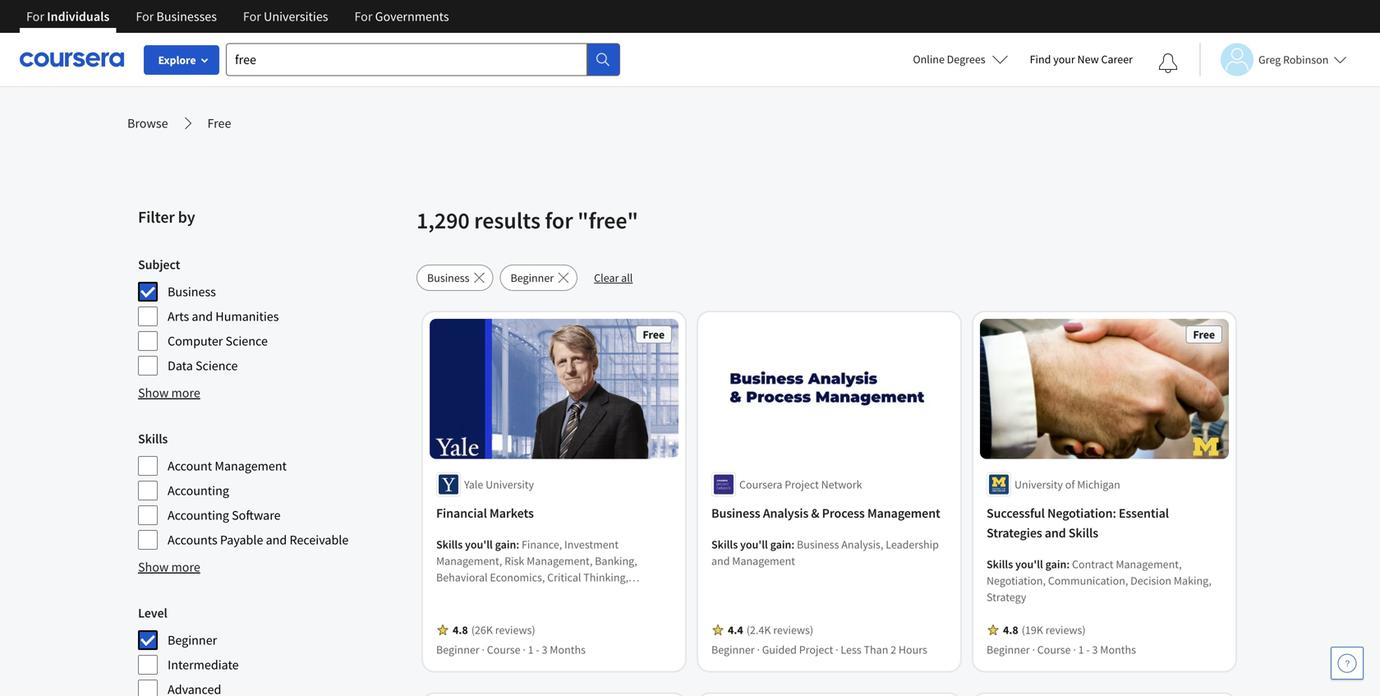 Task type: describe. For each thing, give the bounding box(es) containing it.
skills for successful negotiation: essential strategies and skills
[[987, 557, 1014, 572]]

financial markets link
[[436, 503, 672, 523]]

: for markets
[[516, 537, 520, 552]]

clear
[[594, 270, 619, 285]]

financial inside "financial markets" link
[[436, 505, 487, 521]]

skills you'll gain : for business
[[712, 537, 797, 552]]

subject group
[[138, 255, 407, 376]]

show more button for accounts
[[138, 557, 200, 577]]

reviews) for negotiation:
[[1046, 623, 1086, 637]]

innovation,
[[527, 586, 581, 601]]

banking,
[[595, 554, 638, 568]]

1,290 results for "free"
[[417, 206, 639, 235]]

new
[[1078, 52, 1100, 67]]

essential
[[1119, 505, 1170, 521]]

risk
[[505, 554, 525, 568]]

filter
[[138, 207, 175, 227]]

online degrees
[[913, 52, 986, 67]]

arts
[[168, 308, 189, 325]]

accounting for accounting
[[168, 482, 229, 499]]

greg
[[1259, 52, 1282, 67]]

- for negotiation:
[[1087, 642, 1091, 657]]

beginner inside button
[[511, 270, 554, 285]]

humanities
[[216, 308, 279, 325]]

for for businesses
[[136, 8, 154, 25]]

businesses
[[157, 8, 217, 25]]

- for markets
[[536, 642, 540, 657]]

6 · from the left
[[1074, 642, 1077, 657]]

greg robinson button
[[1200, 43, 1347, 76]]

1 for negotiation:
[[1079, 642, 1085, 657]]

decision
[[1131, 573, 1172, 588]]

"free"
[[578, 206, 639, 235]]

markets
[[490, 505, 534, 521]]

behavioral
[[436, 570, 488, 585]]

less
[[841, 642, 862, 657]]

free for successful negotiation: essential strategies and skills
[[1194, 327, 1216, 342]]

more for accounts
[[171, 559, 200, 575]]

(2.4k
[[747, 623, 771, 637]]

critical
[[548, 570, 581, 585]]

and inside successful negotiation: essential strategies and skills
[[1045, 525, 1067, 541]]

governments
[[375, 8, 449, 25]]

0 vertical spatial project
[[785, 477, 819, 492]]

for for individuals
[[26, 8, 44, 25]]

strategy
[[987, 590, 1027, 604]]

(26k
[[472, 623, 493, 637]]

find your new career link
[[1022, 49, 1142, 70]]

yale university
[[464, 477, 534, 492]]

science for data science
[[196, 358, 238, 374]]

computer
[[168, 333, 223, 349]]

beginner button
[[500, 265, 578, 291]]

business button
[[417, 265, 494, 291]]

coursera
[[740, 477, 783, 492]]

you'll for successful
[[1016, 557, 1044, 572]]

gain for markets
[[495, 537, 516, 552]]

your
[[1054, 52, 1076, 67]]

: for negotiation:
[[1067, 557, 1070, 572]]

business analysis & process management
[[712, 505, 941, 521]]

negotiation:
[[1048, 505, 1117, 521]]

communication,
[[1049, 573, 1129, 588]]

underwriting,
[[499, 603, 566, 618]]

contract management, negotiation, communication, decision making, strategy
[[987, 557, 1212, 604]]

beginner inside level group
[[168, 632, 217, 649]]

show more for accounts payable and receivable
[[138, 559, 200, 575]]

successful negotiation: essential strategies and skills link
[[987, 503, 1223, 543]]

online degrees button
[[900, 41, 1022, 77]]

negotiation,
[[987, 573, 1046, 588]]

business analysis, leadership and management
[[712, 537, 939, 568]]

find your new career
[[1030, 52, 1133, 67]]

4.8 for successful negotiation: essential strategies and skills
[[1004, 623, 1019, 637]]

2
[[891, 642, 897, 657]]

0 horizontal spatial free
[[208, 115, 231, 132]]

4.8 (19k reviews)
[[1004, 623, 1086, 637]]

career
[[1102, 52, 1133, 67]]

for
[[545, 206, 573, 235]]

beginner for successful negotiation: essential strategies and skills
[[987, 642, 1030, 657]]

course for markets
[[487, 642, 521, 657]]

than
[[864, 642, 889, 657]]

skills you'll gain : for financial
[[436, 537, 522, 552]]

1 · from the left
[[482, 642, 485, 657]]

reviews) for analysis
[[774, 623, 814, 637]]

greg robinson
[[1259, 52, 1329, 67]]

of
[[1066, 477, 1075, 492]]

analysis
[[763, 505, 809, 521]]

for governments
[[355, 8, 449, 25]]

analysis, inside finance, investment management, risk management, banking, behavioral economics, critical thinking, financial analysis, innovation, regulations and compliance, underwriting, leadership and management
[[482, 586, 524, 601]]

computer science
[[168, 333, 268, 349]]

for businesses
[[136, 8, 217, 25]]

clear all
[[594, 270, 633, 285]]

contract
[[1073, 557, 1114, 572]]

yale
[[464, 477, 484, 492]]

management inside the skills 'group'
[[215, 458, 287, 474]]

3 for negotiation:
[[1093, 642, 1099, 657]]

data
[[168, 358, 193, 374]]

investment
[[565, 537, 619, 552]]

process
[[822, 505, 865, 521]]

and inside "business analysis, leadership and management"
[[712, 554, 730, 568]]

show for data
[[138, 385, 169, 401]]

financial inside finance, investment management, risk management, banking, behavioral economics, critical thinking, financial analysis, innovation, regulations and compliance, underwriting, leadership and management
[[436, 586, 480, 601]]

michigan
[[1078, 477, 1121, 492]]

4.4
[[728, 623, 744, 637]]

gain for analysis
[[771, 537, 792, 552]]

skills for financial markets
[[436, 537, 463, 552]]

software
[[232, 507, 281, 524]]

and inside the skills 'group'
[[266, 532, 287, 548]]

business analysis & process management link
[[712, 503, 948, 523]]

by
[[178, 207, 195, 227]]

course for negotiation:
[[1038, 642, 1071, 657]]

network
[[822, 477, 863, 492]]

science for computer science
[[226, 333, 268, 349]]

data science
[[168, 358, 238, 374]]

beginner · guided project · less than 2 hours
[[712, 642, 928, 657]]

management inside finance, investment management, risk management, banking, behavioral economics, critical thinking, financial analysis, innovation, regulations and compliance, underwriting, leadership and management
[[436, 619, 499, 634]]

regulations
[[584, 586, 641, 601]]

account
[[168, 458, 212, 474]]

reviews) for markets
[[495, 623, 536, 637]]

online
[[913, 52, 945, 67]]

thinking,
[[584, 570, 629, 585]]

successful negotiation: essential strategies and skills
[[987, 505, 1170, 541]]

payable
[[220, 532, 263, 548]]

and inside the subject group
[[192, 308, 213, 325]]

explore
[[158, 53, 196, 67]]

4.8 (26k reviews)
[[453, 623, 536, 637]]



Task type: vqa. For each thing, say whether or not it's contained in the screenshot.
Data Science's Science
yes



Task type: locate. For each thing, give the bounding box(es) containing it.
1 show from the top
[[138, 385, 169, 401]]

and down regulations
[[623, 603, 642, 618]]

2 horizontal spatial management,
[[1116, 557, 1182, 572]]

2 3 from the left
[[1093, 642, 1099, 657]]

account management
[[168, 458, 287, 474]]

2 - from the left
[[1087, 642, 1091, 657]]

:
[[516, 537, 520, 552], [792, 537, 795, 552], [1067, 557, 1070, 572]]

0 horizontal spatial leadership
[[568, 603, 621, 618]]

0 horizontal spatial management,
[[436, 554, 502, 568]]

1 vertical spatial science
[[196, 358, 238, 374]]

you'll
[[465, 537, 493, 552], [741, 537, 768, 552], [1016, 557, 1044, 572]]

1 vertical spatial leadership
[[568, 603, 621, 618]]

management,
[[436, 554, 502, 568], [527, 554, 593, 568], [1116, 557, 1182, 572]]

1 horizontal spatial 1
[[1079, 642, 1085, 657]]

0 horizontal spatial 3
[[542, 642, 548, 657]]

show more button down data on the left bottom
[[138, 383, 200, 403]]

0 horizontal spatial skills you'll gain :
[[436, 537, 522, 552]]

1 show more from the top
[[138, 385, 200, 401]]

0 vertical spatial financial
[[436, 505, 487, 521]]

science down humanities
[[226, 333, 268, 349]]

0 vertical spatial show more button
[[138, 383, 200, 403]]

1 horizontal spatial leadership
[[886, 537, 939, 552]]

3
[[542, 642, 548, 657], [1093, 642, 1099, 657]]

show notifications image
[[1159, 53, 1179, 73]]

management up the software
[[215, 458, 287, 474]]

1 horizontal spatial 4.8
[[1004, 623, 1019, 637]]

1 accounting from the top
[[168, 482, 229, 499]]

for left universities
[[243, 8, 261, 25]]

guided
[[763, 642, 797, 657]]

1 horizontal spatial course
[[1038, 642, 1071, 657]]

months down the contract management, negotiation, communication, decision making, strategy
[[1101, 642, 1137, 657]]

hours
[[899, 642, 928, 657]]

business for business button
[[427, 270, 470, 285]]

2 horizontal spatial gain
[[1046, 557, 1067, 572]]

help center image
[[1338, 653, 1358, 673]]

2 more from the top
[[171, 559, 200, 575]]

0 horizontal spatial analysis,
[[482, 586, 524, 601]]

None search field
[[226, 43, 621, 76]]

1 reviews) from the left
[[495, 623, 536, 637]]

gain up risk
[[495, 537, 516, 552]]

banner navigation
[[13, 0, 462, 33]]

beginner · course · 1 - 3 months for negotiation:
[[987, 642, 1137, 657]]

skills for business analysis & process management
[[712, 537, 738, 552]]

4.8
[[453, 623, 468, 637], [1004, 623, 1019, 637]]

1 vertical spatial accounting
[[168, 507, 229, 524]]

clear all button
[[585, 265, 643, 291]]

2 show from the top
[[138, 559, 169, 575]]

beginner for business analysis & process management
[[712, 642, 755, 657]]

0 vertical spatial science
[[226, 333, 268, 349]]

for universities
[[243, 8, 328, 25]]

show up level
[[138, 559, 169, 575]]

show more button for data
[[138, 383, 200, 403]]

0 horizontal spatial reviews)
[[495, 623, 536, 637]]

gain up communication,
[[1046, 557, 1067, 572]]

finance,
[[522, 537, 562, 552]]

2 horizontal spatial free
[[1194, 327, 1216, 342]]

more
[[171, 385, 200, 401], [171, 559, 200, 575]]

3 reviews) from the left
[[1046, 623, 1086, 637]]

beginner down (19k
[[987, 642, 1030, 657]]

2 reviews) from the left
[[774, 623, 814, 637]]

1 horizontal spatial management,
[[527, 554, 593, 568]]

business for business analysis & process management
[[712, 505, 761, 521]]

for for universities
[[243, 8, 261, 25]]

you'll down financial markets
[[465, 537, 493, 552]]

1 more from the top
[[171, 385, 200, 401]]

management
[[215, 458, 287, 474], [868, 505, 941, 521], [733, 554, 796, 568], [436, 619, 499, 634]]

reviews) right (19k
[[1046, 623, 1086, 637]]

1 vertical spatial show more button
[[138, 557, 200, 577]]

robinson
[[1284, 52, 1329, 67]]

0 horizontal spatial 4.8
[[453, 623, 468, 637]]

2 beginner · course · 1 - 3 months from the left
[[987, 642, 1137, 657]]

business down coursera
[[712, 505, 761, 521]]

0 horizontal spatial university
[[486, 477, 534, 492]]

analysis,
[[842, 537, 884, 552], [482, 586, 524, 601]]

compliance,
[[436, 603, 497, 618]]

3 down the contract management, negotiation, communication, decision making, strategy
[[1093, 642, 1099, 657]]

4 for from the left
[[355, 8, 373, 25]]

2 horizontal spatial reviews)
[[1046, 623, 1086, 637]]

business inside "business analysis, leadership and management"
[[797, 537, 840, 552]]

all
[[622, 270, 633, 285]]

financial down the behavioral
[[436, 586, 480, 601]]

degrees
[[947, 52, 986, 67]]

level
[[138, 605, 167, 621]]

more down data on the left bottom
[[171, 385, 200, 401]]

: up risk
[[516, 537, 520, 552]]

business down '&'
[[797, 537, 840, 552]]

1 university from the left
[[486, 477, 534, 492]]

show more for data science
[[138, 385, 200, 401]]

: down analysis
[[792, 537, 795, 552]]

browse link
[[127, 113, 168, 133]]

for for governments
[[355, 8, 373, 25]]

beginner · course · 1 - 3 months down 4.8 (19k reviews)
[[987, 642, 1137, 657]]

· down 4.8 (19k reviews)
[[1074, 642, 1077, 657]]

more for data
[[171, 385, 200, 401]]

management, up critical
[[527, 554, 593, 568]]

1 horizontal spatial 3
[[1093, 642, 1099, 657]]

university up the markets
[[486, 477, 534, 492]]

1 vertical spatial analysis,
[[482, 586, 524, 601]]

1 beginner · course · 1 - 3 months from the left
[[436, 642, 586, 657]]

reviews)
[[495, 623, 536, 637], [774, 623, 814, 637], [1046, 623, 1086, 637]]

1 for from the left
[[26, 8, 44, 25]]

3 down underwriting,
[[542, 642, 548, 657]]

leadership inside finance, investment management, risk management, banking, behavioral economics, critical thinking, financial analysis, innovation, regulations and compliance, underwriting, leadership and management
[[568, 603, 621, 618]]

project
[[785, 477, 819, 492], [800, 642, 834, 657]]

skills you'll gain : for successful
[[987, 557, 1073, 572]]

months down underwriting,
[[550, 642, 586, 657]]

gain down analysis
[[771, 537, 792, 552]]

1,290
[[417, 206, 470, 235]]

1 horizontal spatial months
[[1101, 642, 1137, 657]]

free for financial markets
[[643, 327, 665, 342]]

1 vertical spatial financial
[[436, 586, 480, 601]]

and
[[192, 308, 213, 325], [1045, 525, 1067, 541], [266, 532, 287, 548], [712, 554, 730, 568], [643, 586, 661, 601], [623, 603, 642, 618]]

business inside 'link'
[[712, 505, 761, 521]]

0 horizontal spatial beginner · course · 1 - 3 months
[[436, 642, 586, 657]]

0 horizontal spatial 1
[[528, 642, 534, 657]]

3 for markets
[[542, 642, 548, 657]]

university of michigan
[[1015, 477, 1121, 492]]

strategies
[[987, 525, 1043, 541]]

0 horizontal spatial course
[[487, 642, 521, 657]]

and up 4.4
[[712, 554, 730, 568]]

2 show more from the top
[[138, 559, 200, 575]]

beginner down the (26k
[[436, 642, 480, 657]]

1 vertical spatial show
[[138, 559, 169, 575]]

3 · from the left
[[757, 642, 760, 657]]

business inside the subject group
[[168, 284, 216, 300]]

· down 4.8 (26k reviews)
[[523, 642, 526, 657]]

2 months from the left
[[1101, 642, 1137, 657]]

·
[[482, 642, 485, 657], [523, 642, 526, 657], [757, 642, 760, 657], [836, 642, 839, 657], [1033, 642, 1036, 657], [1074, 642, 1077, 657]]

1 vertical spatial show more
[[138, 559, 200, 575]]

and right regulations
[[643, 586, 661, 601]]

4.8 for financial markets
[[453, 623, 468, 637]]

months for financial markets
[[550, 642, 586, 657]]

receivable
[[290, 532, 349, 548]]

level group
[[138, 603, 407, 696]]

science down computer science at the left
[[196, 358, 238, 374]]

0 vertical spatial leadership
[[886, 537, 939, 552]]

show more down data on the left bottom
[[138, 385, 200, 401]]

course down 4.8 (26k reviews)
[[487, 642, 521, 657]]

arts and humanities
[[168, 308, 279, 325]]

4.8 down compliance,
[[453, 623, 468, 637]]

1 horizontal spatial university
[[1015, 477, 1064, 492]]

0 vertical spatial accounting
[[168, 482, 229, 499]]

1 horizontal spatial beginner · course · 1 - 3 months
[[987, 642, 1137, 657]]

intermediate
[[168, 657, 239, 673]]

· left the "less"
[[836, 642, 839, 657]]

: left contract
[[1067, 557, 1070, 572]]

for individuals
[[26, 8, 110, 25]]

find
[[1030, 52, 1052, 67]]

skills
[[138, 431, 168, 447], [1069, 525, 1099, 541], [436, 537, 463, 552], [712, 537, 738, 552], [987, 557, 1014, 572]]

show more down accounts
[[138, 559, 200, 575]]

2 course from the left
[[1038, 642, 1071, 657]]

you'll for financial
[[465, 537, 493, 552]]

business inside button
[[427, 270, 470, 285]]

management, up the behavioral
[[436, 554, 502, 568]]

months for successful negotiation: essential strategies and skills
[[1101, 642, 1137, 657]]

show
[[138, 385, 169, 401], [138, 559, 169, 575]]

for left individuals at the top of the page
[[26, 8, 44, 25]]

2 4.8 from the left
[[1004, 623, 1019, 637]]

2 horizontal spatial skills you'll gain :
[[987, 557, 1073, 572]]

4.8 left (19k
[[1004, 623, 1019, 637]]

management, inside the contract management, negotiation, communication, decision making, strategy
[[1116, 557, 1182, 572]]

results
[[474, 206, 541, 235]]

gain for negotiation:
[[1046, 557, 1067, 572]]

1 down underwriting,
[[528, 642, 534, 657]]

0 horizontal spatial months
[[550, 642, 586, 657]]

skills you'll gain : down financial markets
[[436, 537, 522, 552]]

project up '&'
[[785, 477, 819, 492]]

1
[[528, 642, 534, 657], [1079, 642, 1085, 657]]

2 horizontal spatial :
[[1067, 557, 1070, 572]]

finance, investment management, risk management, banking, behavioral economics, critical thinking, financial analysis, innovation, regulations and compliance, underwriting, leadership and management
[[436, 537, 661, 634]]

2 financial from the top
[[436, 586, 480, 601]]

2 for from the left
[[136, 8, 154, 25]]

university left of
[[1015, 477, 1064, 492]]

1 4.8 from the left
[[453, 623, 468, 637]]

1 for markets
[[528, 642, 534, 657]]

0 vertical spatial analysis,
[[842, 537, 884, 552]]

skills you'll gain :
[[436, 537, 522, 552], [712, 537, 797, 552], [987, 557, 1073, 572]]

0 vertical spatial show more
[[138, 385, 200, 401]]

beginner up intermediate
[[168, 632, 217, 649]]

0 vertical spatial more
[[171, 385, 200, 401]]

1 horizontal spatial free
[[643, 327, 665, 342]]

1 show more button from the top
[[138, 383, 200, 403]]

accounting down account
[[168, 482, 229, 499]]

for left businesses at the left of page
[[136, 8, 154, 25]]

management, up decision
[[1116, 557, 1182, 572]]

1 months from the left
[[550, 642, 586, 657]]

business for business analysis, leadership and management
[[797, 537, 840, 552]]

business
[[427, 270, 470, 285], [168, 284, 216, 300], [712, 505, 761, 521], [797, 537, 840, 552]]

for
[[26, 8, 44, 25], [136, 8, 154, 25], [243, 8, 261, 25], [355, 8, 373, 25]]

beginner for financial markets
[[436, 642, 480, 657]]

leadership inside "business analysis, leadership and management"
[[886, 537, 939, 552]]

- down communication,
[[1087, 642, 1091, 657]]

skills group
[[138, 429, 407, 551]]

skills inside 'group'
[[138, 431, 168, 447]]

(19k
[[1022, 623, 1044, 637]]

subject
[[138, 256, 180, 273]]

show more button down accounts
[[138, 557, 200, 577]]

analysis, inside "business analysis, leadership and management"
[[842, 537, 884, 552]]

1 down 4.8 (19k reviews)
[[1079, 642, 1085, 657]]

management down compliance,
[[436, 619, 499, 634]]

course down 4.8 (19k reviews)
[[1038, 642, 1071, 657]]

and down negotiation:
[[1045, 525, 1067, 541]]

skills you'll gain : up 'negotiation,'
[[987, 557, 1073, 572]]

reviews) up guided
[[774, 623, 814, 637]]

-
[[536, 642, 540, 657], [1087, 642, 1091, 657]]

4.4 (2.4k reviews)
[[728, 623, 814, 637]]

· down the (26k
[[482, 642, 485, 657]]

analysis, down process
[[842, 537, 884, 552]]

making,
[[1174, 573, 1212, 588]]

1 3 from the left
[[542, 642, 548, 657]]

project left the "less"
[[800, 642, 834, 657]]

management down analysis
[[733, 554, 796, 568]]

3 for from the left
[[243, 8, 261, 25]]

browse
[[127, 115, 168, 132]]

2 accounting from the top
[[168, 507, 229, 524]]

analysis, down economics,
[[482, 586, 524, 601]]

you'll down analysis
[[741, 537, 768, 552]]

2 horizontal spatial you'll
[[1016, 557, 1044, 572]]

you'll up 'negotiation,'
[[1016, 557, 1044, 572]]

university
[[486, 477, 534, 492], [1015, 477, 1064, 492]]

5 · from the left
[[1033, 642, 1036, 657]]

: for analysis
[[792, 537, 795, 552]]

1 vertical spatial project
[[800, 642, 834, 657]]

business up arts
[[168, 284, 216, 300]]

more down accounts
[[171, 559, 200, 575]]

2 show more button from the top
[[138, 557, 200, 577]]

universities
[[264, 8, 328, 25]]

accounts payable and receivable
[[168, 532, 349, 548]]

1 financial from the top
[[436, 505, 487, 521]]

- down underwriting,
[[536, 642, 540, 657]]

accounting up accounts
[[168, 507, 229, 524]]

0 vertical spatial show
[[138, 385, 169, 401]]

months
[[550, 642, 586, 657], [1101, 642, 1137, 657]]

1 vertical spatial more
[[171, 559, 200, 575]]

beginner · course · 1 - 3 months for markets
[[436, 642, 586, 657]]

1 1 from the left
[[528, 642, 534, 657]]

· down (19k
[[1033, 642, 1036, 657]]

1 horizontal spatial -
[[1087, 642, 1091, 657]]

you'll for business
[[741, 537, 768, 552]]

business down '1,290'
[[427, 270, 470, 285]]

successful
[[987, 505, 1045, 521]]

financial down yale
[[436, 505, 487, 521]]

show down data on the left bottom
[[138, 385, 169, 401]]

1 - from the left
[[536, 642, 540, 657]]

accounting for accounting software
[[168, 507, 229, 524]]

management right process
[[868, 505, 941, 521]]

and down the software
[[266, 532, 287, 548]]

skills you'll gain : down analysis
[[712, 537, 797, 552]]

2 1 from the left
[[1079, 642, 1085, 657]]

1 horizontal spatial skills you'll gain :
[[712, 537, 797, 552]]

1 horizontal spatial :
[[792, 537, 795, 552]]

4 · from the left
[[836, 642, 839, 657]]

beginner · course · 1 - 3 months down 4.8 (26k reviews)
[[436, 642, 586, 657]]

1 course from the left
[[487, 642, 521, 657]]

management inside 'link'
[[868, 505, 941, 521]]

1 horizontal spatial analysis,
[[842, 537, 884, 552]]

0 horizontal spatial you'll
[[465, 537, 493, 552]]

2 university from the left
[[1015, 477, 1064, 492]]

show more
[[138, 385, 200, 401], [138, 559, 200, 575]]

1 horizontal spatial you'll
[[741, 537, 768, 552]]

beginner down 4.4
[[712, 642, 755, 657]]

reviews) down underwriting,
[[495, 623, 536, 637]]

0 horizontal spatial -
[[536, 642, 540, 657]]

accounting software
[[168, 507, 281, 524]]

management inside "business analysis, leadership and management"
[[733, 554, 796, 568]]

2 · from the left
[[523, 642, 526, 657]]

&
[[812, 505, 820, 521]]

financial markets
[[436, 505, 534, 521]]

1 horizontal spatial reviews)
[[774, 623, 814, 637]]

skills inside successful negotiation: essential strategies and skills
[[1069, 525, 1099, 541]]

What do you want to learn? text field
[[226, 43, 588, 76]]

for left governments
[[355, 8, 373, 25]]

0 horizontal spatial :
[[516, 537, 520, 552]]

beginner down 1,290 results for "free"
[[511, 270, 554, 285]]

individuals
[[47, 8, 110, 25]]

and right arts
[[192, 308, 213, 325]]

show for accounts
[[138, 559, 169, 575]]

· down (2.4k
[[757, 642, 760, 657]]

1 horizontal spatial gain
[[771, 537, 792, 552]]

economics,
[[490, 570, 545, 585]]

0 horizontal spatial gain
[[495, 537, 516, 552]]

coursera image
[[20, 46, 124, 73]]



